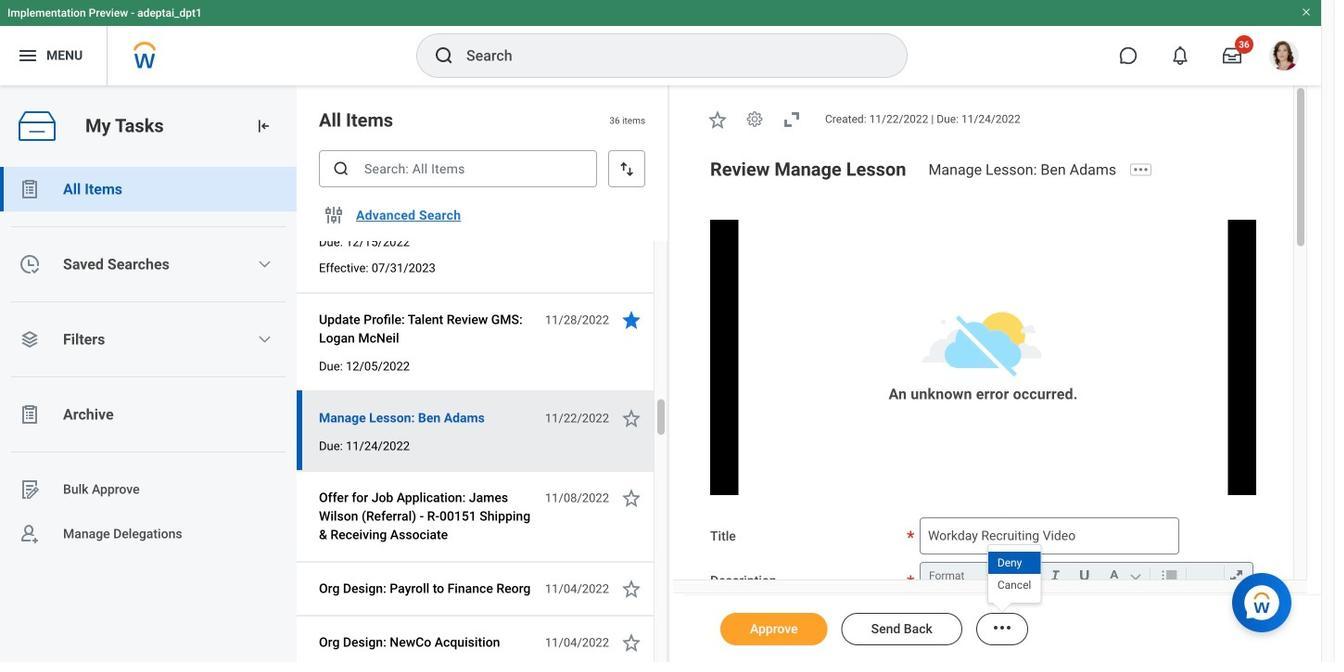 Task type: vqa. For each thing, say whether or not it's contained in the screenshot.
list box
yes



Task type: locate. For each thing, give the bounding box(es) containing it.
0 vertical spatial clipboard image
[[19, 178, 41, 200]]

transformation import image
[[254, 117, 273, 135]]

2 clipboard image from the top
[[19, 403, 41, 426]]

related actions image
[[991, 617, 1013, 639]]

rename image
[[19, 478, 41, 501]]

None text field
[[920, 517, 1179, 554]]

profile logan mcneil image
[[1269, 41, 1299, 74]]

justify image
[[17, 45, 39, 67]]

underline image
[[1072, 565, 1098, 587]]

group
[[925, 563, 1256, 590]]

Search: All Items text field
[[319, 150, 597, 187]]

0 vertical spatial star image
[[620, 309, 643, 331]]

fullscreen image
[[781, 108, 803, 131]]

configure image
[[323, 204, 345, 226]]

1 vertical spatial clipboard image
[[19, 403, 41, 426]]

option
[[988, 552, 1041, 574], [988, 574, 1041, 596]]

1 clipboard image from the top
[[19, 178, 41, 200]]

star image
[[707, 108, 729, 131], [620, 487, 643, 509], [620, 578, 643, 600], [620, 631, 643, 654]]

list
[[0, 167, 297, 556]]

sort image
[[618, 159, 636, 178]]

Search Workday  search field
[[466, 35, 869, 76]]

search image
[[332, 159, 350, 178]]

action bar region
[[683, 594, 1321, 662]]

banner
[[0, 0, 1321, 85]]

clipboard image
[[19, 178, 41, 200], [19, 403, 41, 426]]

1 option from the top
[[988, 552, 1041, 574]]

star image
[[620, 309, 643, 331], [620, 407, 643, 429]]

1 vertical spatial star image
[[620, 407, 643, 429]]

list box
[[988, 552, 1041, 596]]



Task type: describe. For each thing, give the bounding box(es) containing it.
bold image
[[1014, 565, 1039, 587]]

manage lesson: ben adams element
[[929, 161, 1128, 178]]

italic image
[[1043, 565, 1068, 587]]

search image
[[433, 45, 455, 67]]

1 star image from the top
[[620, 309, 643, 331]]

inbox large image
[[1223, 46, 1242, 65]]

2 star image from the top
[[620, 407, 643, 429]]

gear image
[[745, 110, 764, 128]]

item list element
[[297, 85, 669, 662]]

notifications large image
[[1171, 46, 1190, 65]]

user plus image
[[19, 523, 41, 545]]

2 option from the top
[[988, 574, 1041, 596]]

maximize image
[[1224, 565, 1249, 587]]

close environment banner image
[[1301, 6, 1312, 18]]

bulleted list image
[[1157, 565, 1182, 587]]



